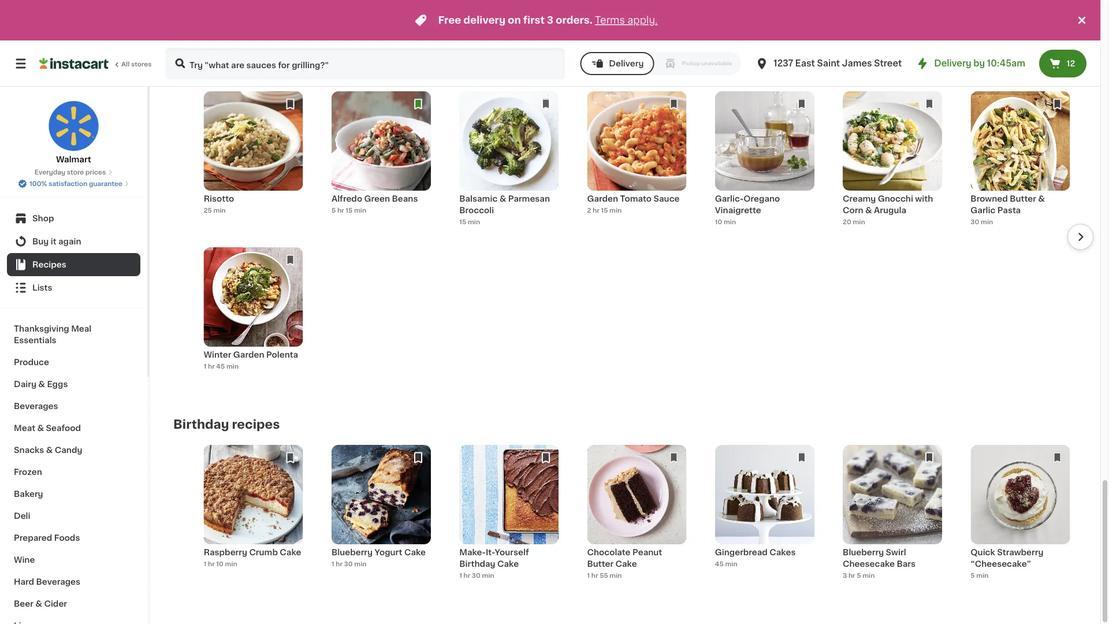 Task type: describe. For each thing, give the bounding box(es) containing it.
meat
[[14, 424, 35, 432]]

1 for winter garden polenta
[[204, 363, 207, 370]]

beer & cider
[[14, 600, 67, 608]]

risotto
[[204, 195, 234, 203]]

lists link
[[7, 276, 140, 299]]

swirl
[[887, 549, 907, 557]]

cake inside chocolate peanut butter cake
[[616, 560, 637, 568]]

raspberry crumb cake
[[204, 549, 301, 557]]

0 vertical spatial 45
[[216, 363, 225, 370]]

meal
[[71, 325, 92, 333]]

beer
[[14, 600, 33, 608]]

1 vertical spatial 10
[[216, 561, 224, 567]]

min right 20
[[854, 219, 866, 225]]

birthday recipes
[[173, 418, 280, 430]]

0 vertical spatial beverages
[[14, 402, 58, 410]]

1 vertical spatial garden
[[233, 351, 264, 359]]

& for cider
[[35, 600, 42, 608]]

candy
[[55, 446, 82, 454]]

bakery link
[[7, 483, 140, 505]]

recipe card group containing blueberry yogurt cake
[[332, 445, 431, 587]]

2 horizontal spatial 30
[[971, 219, 980, 225]]

view all
[[1047, 65, 1078, 73]]

45 min
[[716, 561, 738, 567]]

shop link
[[7, 207, 140, 230]]

snacks & candy link
[[7, 439, 140, 461]]

1 for blueberry yogurt cake
[[332, 561, 335, 567]]

browned
[[971, 195, 1009, 203]]

prices
[[85, 169, 106, 175]]

recipe card group containing garlic-oregano vinaigrette
[[716, 91, 815, 234]]

hard beverages
[[14, 578, 80, 586]]

chocolate
[[588, 549, 631, 557]]

hard
[[14, 578, 34, 586]]

crumb
[[249, 549, 278, 557]]

min down winter at the bottom of page
[[227, 363, 239, 370]]

30 min
[[971, 219, 994, 225]]

james
[[843, 59, 873, 68]]

recipe card group containing gingerbread cakes
[[716, 445, 815, 587]]

blueberry yogurt cake
[[332, 549, 426, 557]]

prepared foods
[[14, 534, 80, 542]]

all stores
[[121, 61, 152, 67]]

min down the blueberry yogurt cake
[[355, 561, 367, 567]]

20 min
[[844, 219, 866, 225]]

min down garlic
[[982, 219, 994, 225]]

1237 east saint james street
[[774, 59, 903, 68]]

produce
[[14, 358, 49, 367]]

garden tomato sauce
[[588, 195, 680, 203]]

birthday inside make-it-yourself birthday cake
[[460, 560, 496, 568]]

min down make-it-yourself birthday cake
[[482, 573, 495, 579]]

blueberry swirl cheesecake bars
[[844, 549, 916, 568]]

min right "55"
[[610, 573, 622, 579]]

hr for blueberry swirl cheesecake bars
[[849, 573, 856, 579]]

min down broccoli
[[468, 219, 480, 225]]

hr for blueberry yogurt cake
[[336, 561, 343, 567]]

it
[[51, 238, 56, 246]]

bars
[[897, 560, 916, 568]]

everyday store prices
[[35, 169, 106, 175]]

from
[[464, 5, 486, 13]]

terms
[[595, 15, 626, 25]]

cake right yogurt
[[405, 549, 426, 557]]

0 horizontal spatial birthday
[[173, 418, 229, 430]]

1 horizontal spatial 15
[[460, 219, 467, 225]]

recipe card group containing browned butter & garlic pasta
[[971, 91, 1071, 234]]

satisfaction
[[49, 181, 87, 187]]

buy it again
[[32, 238, 81, 246]]

25 min
[[204, 207, 226, 214]]

saint
[[818, 59, 841, 68]]

chocolate peanut butter cake
[[588, 549, 663, 568]]

hard beverages link
[[7, 571, 140, 593]]

quick
[[971, 549, 996, 557]]

alfredo
[[332, 195, 363, 203]]

cakes
[[770, 549, 796, 557]]

min down risotto
[[214, 207, 226, 214]]

by
[[974, 59, 986, 68]]

recipe card group containing risotto
[[204, 91, 303, 234]]

instacart logo image
[[39, 57, 109, 71]]

vinaigrette
[[716, 206, 762, 214]]

2 hr 15 min
[[588, 207, 622, 214]]

buy it again link
[[7, 230, 140, 253]]

100% satisfaction guarantee button
[[18, 177, 129, 188]]

recipe card group containing blueberry swirl cheesecake bars
[[844, 445, 943, 587]]

produce link
[[7, 351, 140, 373]]

walmart link
[[48, 101, 99, 165]]

prepared foods link
[[7, 527, 140, 549]]

10 min
[[716, 219, 737, 225]]

browned butter & garlic pasta
[[971, 195, 1046, 214]]

view all link
[[1047, 64, 1078, 77]]

weekend brunch
[[592, 0, 631, 13]]

recipe card group containing alfredo green beans
[[332, 91, 431, 234]]

it-
[[486, 549, 495, 557]]

item carousel region containing risotto
[[173, 91, 1094, 390]]

strawberry
[[998, 549, 1044, 557]]

frozen
[[14, 468, 42, 476]]

yourself
[[495, 549, 529, 557]]

recipe card group containing quick strawberry "cheesecake"
[[971, 445, 1071, 587]]

creamy gnocchi with corn & arugula
[[844, 195, 934, 214]]

cake inside make-it-yourself birthday cake
[[498, 560, 519, 568]]

1 hr 45 min
[[204, 363, 239, 370]]

min down garden tomato sauce
[[610, 207, 622, 214]]

10:45am
[[988, 59, 1026, 68]]

broccoli
[[460, 206, 494, 214]]

cheesecake
[[844, 560, 896, 568]]

meat & seafood
[[14, 424, 81, 432]]

1 for chocolate peanut butter cake
[[588, 573, 590, 579]]

bakery
[[14, 490, 43, 498]]

delivery for delivery
[[610, 60, 644, 68]]

blueberry for blueberry yogurt cake
[[332, 549, 373, 557]]

20
[[844, 219, 852, 225]]

wine link
[[7, 549, 140, 571]]

corn
[[844, 206, 864, 214]]

1 hr 30 min for make-it-yourself birthday cake
[[460, 573, 495, 579]]

walmart logo image
[[48, 101, 99, 151]]

15 for alfredo
[[346, 207, 353, 214]]

hr for make-it-yourself birthday cake
[[464, 573, 471, 579]]

again
[[58, 238, 81, 246]]

min down the vinaigrette
[[724, 219, 737, 225]]



Task type: locate. For each thing, give the bounding box(es) containing it.
hr down raspberry
[[208, 561, 215, 567]]

hr down cheesecake
[[849, 573, 856, 579]]

0 vertical spatial 30
[[971, 219, 980, 225]]

recipe card group containing balsamic & parmesan broccoli
[[460, 91, 559, 234]]

0 vertical spatial recipes
[[216, 64, 264, 77]]

2 horizontal spatial 15
[[601, 207, 608, 214]]

5 min
[[971, 573, 989, 579]]

1 horizontal spatial delivery
[[935, 59, 972, 68]]

30 down garlic
[[971, 219, 980, 225]]

1 vertical spatial beverages
[[36, 578, 80, 586]]

recipe card group
[[204, 91, 303, 234], [332, 91, 431, 234], [460, 91, 559, 234], [588, 91, 687, 234], [716, 91, 815, 234], [844, 91, 943, 234], [971, 91, 1071, 234], [204, 247, 303, 390], [204, 445, 303, 587], [332, 445, 431, 587], [460, 445, 559, 587], [588, 445, 687, 587], [716, 445, 815, 587], [844, 445, 943, 587], [971, 445, 1071, 587]]

15 min
[[460, 219, 480, 225]]

& for eggs
[[38, 380, 45, 388]]

working
[[464, 0, 499, 2]]

recipes for birthday recipes
[[232, 418, 280, 430]]

delivery button
[[581, 52, 655, 75]]

recipe card group containing winter garden polenta
[[204, 247, 303, 390]]

1 hr 30 min for blueberry yogurt cake
[[332, 561, 367, 567]]

hr for raspberry crumb cake
[[208, 561, 215, 567]]

beverages up cider
[[36, 578, 80, 586]]

polenta
[[266, 351, 298, 359]]

0 horizontal spatial butter
[[588, 560, 614, 568]]

30 down the blueberry yogurt cake
[[344, 561, 353, 567]]

0 horizontal spatial garden
[[233, 351, 264, 359]]

2 blueberry from the left
[[844, 549, 885, 557]]

delivery inside button
[[610, 60, 644, 68]]

birthday
[[173, 418, 229, 430], [460, 560, 496, 568]]

dairy & eggs
[[14, 380, 68, 388]]

1 down make-
[[460, 573, 462, 579]]

make-it-yourself birthday cake
[[460, 549, 529, 568]]

winter
[[204, 351, 231, 359]]

100% satisfaction guarantee
[[30, 181, 122, 187]]

5 hr 15 min
[[332, 207, 367, 214]]

frozen link
[[7, 461, 140, 483]]

item carousel region
[[173, 91, 1094, 390], [173, 445, 1094, 587]]

working from home link
[[460, 0, 559, 36]]

"cheesecake"
[[971, 560, 1032, 568]]

5 for quick strawberry "cheesecake"
[[971, 573, 976, 579]]

0 vertical spatial 3
[[547, 15, 554, 25]]

0 horizontal spatial 1 hr 30 min
[[332, 561, 367, 567]]

hr left "55"
[[592, 573, 599, 579]]

oregano
[[744, 195, 781, 203]]

garden up 2 hr 15 min
[[588, 195, 619, 203]]

3 right first
[[547, 15, 554, 25]]

guarantee
[[89, 181, 122, 187]]

0 horizontal spatial 10
[[216, 561, 224, 567]]

gingerbread cakes
[[716, 549, 796, 557]]

1 horizontal spatial 3
[[844, 573, 848, 579]]

2
[[588, 207, 592, 214]]

3 down cheesecake
[[844, 573, 848, 579]]

0 horizontal spatial 3
[[547, 15, 554, 25]]

thanksgiving meal essentials
[[14, 325, 92, 345]]

3 inside recipe card group
[[844, 573, 848, 579]]

0 horizontal spatial 15
[[346, 207, 353, 214]]

1 vertical spatial birthday
[[460, 560, 496, 568]]

5 for alfredo green beans
[[332, 207, 336, 214]]

delivery left by
[[935, 59, 972, 68]]

lists
[[32, 284, 52, 292]]

italian recipes
[[173, 64, 264, 77]]

1 horizontal spatial 1 hr 30 min
[[460, 573, 495, 579]]

blueberry inside blueberry swirl cheesecake bars
[[844, 549, 885, 557]]

hr right 2
[[593, 207, 600, 214]]

blueberry left yogurt
[[332, 549, 373, 557]]

blueberry for blueberry swirl cheesecake bars
[[844, 549, 885, 557]]

0 vertical spatial 1 hr 30 min
[[332, 561, 367, 567]]

0 horizontal spatial 45
[[216, 363, 225, 370]]

hr
[[338, 207, 344, 214], [593, 207, 600, 214], [208, 363, 215, 370], [208, 561, 215, 567], [336, 561, 343, 567], [464, 573, 471, 579], [592, 573, 599, 579], [849, 573, 856, 579]]

10 down the vinaigrette
[[716, 219, 723, 225]]

1 down winter at the bottom of page
[[204, 363, 207, 370]]

12
[[1067, 60, 1076, 68]]

1 down the blueberry yogurt cake
[[332, 561, 335, 567]]

delivery for delivery by 10:45am
[[935, 59, 972, 68]]

brunch
[[592, 5, 622, 13]]

min down alfredo
[[354, 207, 367, 214]]

& for candy
[[46, 446, 53, 454]]

1 horizontal spatial garden
[[588, 195, 619, 203]]

foods
[[54, 534, 80, 542]]

recipes for italian recipes
[[216, 64, 264, 77]]

make-
[[460, 549, 486, 557]]

& for parmesan
[[500, 195, 507, 203]]

cake
[[280, 549, 301, 557], [405, 549, 426, 557], [498, 560, 519, 568], [616, 560, 637, 568]]

hr for alfredo green beans
[[338, 207, 344, 214]]

15 right 2
[[601, 207, 608, 214]]

1 vertical spatial 1 hr 30 min
[[460, 573, 495, 579]]

1 vertical spatial 3
[[844, 573, 848, 579]]

min down raspberry
[[225, 561, 237, 567]]

blueberry
[[332, 549, 373, 557], [844, 549, 885, 557]]

30 for make-it-yourself birthday cake
[[472, 573, 481, 579]]

pasta
[[998, 206, 1022, 214]]

1 for raspberry crumb cake
[[204, 561, 207, 567]]

& inside browned butter & garlic pasta
[[1039, 195, 1046, 203]]

1 hr 30 min down the blueberry yogurt cake
[[332, 561, 367, 567]]

1 down raspberry
[[204, 561, 207, 567]]

recipe card group containing creamy gnocchi with corn & arugula
[[844, 91, 943, 234]]

gnocchi
[[879, 195, 914, 203]]

hr for chocolate peanut butter cake
[[592, 573, 599, 579]]

1 horizontal spatial 10
[[716, 219, 723, 225]]

1 horizontal spatial 30
[[472, 573, 481, 579]]

weekend
[[592, 0, 631, 2]]

all stores link
[[39, 47, 153, 80]]

beverages down dairy & eggs
[[14, 402, 58, 410]]

0 horizontal spatial 5
[[332, 207, 336, 214]]

garlic
[[971, 206, 996, 214]]

limited time offer region
[[0, 0, 1076, 40]]

hr for winter garden polenta
[[208, 363, 215, 370]]

butter inside browned butter & garlic pasta
[[1011, 195, 1037, 203]]

1237
[[774, 59, 794, 68]]

5
[[332, 207, 336, 214], [857, 573, 862, 579], [971, 573, 976, 579]]

1 horizontal spatial 5
[[857, 573, 862, 579]]

& inside creamy gnocchi with corn & arugula
[[866, 206, 873, 214]]

5 down quick
[[971, 573, 976, 579]]

1 vertical spatial recipes
[[232, 418, 280, 430]]

& down creamy
[[866, 206, 873, 214]]

everyday
[[35, 169, 65, 175]]

& right the browned on the right of page
[[1039, 195, 1046, 203]]

street
[[875, 59, 903, 68]]

1 hr 30 min down make-
[[460, 573, 495, 579]]

1 horizontal spatial blueberry
[[844, 549, 885, 557]]

snacks
[[14, 446, 44, 454]]

min down cheesecake
[[863, 573, 875, 579]]

garlic-
[[716, 195, 744, 203]]

& right balsamic on the top left
[[500, 195, 507, 203]]

15 for garden
[[601, 207, 608, 214]]

hr down winter at the bottom of page
[[208, 363, 215, 370]]

all
[[121, 61, 130, 67]]

cake down yourself
[[498, 560, 519, 568]]

min down "cheesecake"
[[977, 573, 989, 579]]

buy
[[32, 238, 49, 246]]

0 horizontal spatial 30
[[344, 561, 353, 567]]

2 horizontal spatial 5
[[971, 573, 976, 579]]

0 horizontal spatial delivery
[[610, 60, 644, 68]]

dairy
[[14, 380, 36, 388]]

deli
[[14, 512, 30, 520]]

1 left "55"
[[588, 573, 590, 579]]

1 horizontal spatial 45
[[716, 561, 724, 567]]

None search field
[[165, 47, 566, 80]]

orders.
[[556, 15, 593, 25]]

30 for blueberry yogurt cake
[[344, 561, 353, 567]]

1
[[204, 363, 207, 370], [204, 561, 207, 567], [332, 561, 335, 567], [460, 573, 462, 579], [588, 573, 590, 579]]

cake down the "chocolate"
[[616, 560, 637, 568]]

apply.
[[628, 15, 658, 25]]

1 vertical spatial 45
[[716, 561, 724, 567]]

hr for garden tomato sauce
[[593, 207, 600, 214]]

1 item carousel region from the top
[[173, 91, 1094, 390]]

min down gingerbread
[[726, 561, 738, 567]]

& inside balsamic & parmesan broccoli
[[500, 195, 507, 203]]

15 down broccoli
[[460, 219, 467, 225]]

15 down alfredo
[[346, 207, 353, 214]]

1 horizontal spatial birthday
[[460, 560, 496, 568]]

1 blueberry from the left
[[332, 549, 373, 557]]

sauce
[[654, 195, 680, 203]]

peanut
[[633, 549, 663, 557]]

55
[[600, 573, 609, 579]]

recipe card group containing garden tomato sauce
[[588, 91, 687, 234]]

3 inside limited time offer region
[[547, 15, 554, 25]]

delivery down terms apply. link
[[610, 60, 644, 68]]

recipes
[[32, 261, 66, 269]]

& right beer
[[35, 600, 42, 608]]

parmesan
[[509, 195, 550, 203]]

1 horizontal spatial butter
[[1011, 195, 1037, 203]]

free
[[438, 15, 462, 25]]

store
[[67, 169, 84, 175]]

0 vertical spatial 10
[[716, 219, 723, 225]]

100%
[[30, 181, 47, 187]]

eggs
[[47, 380, 68, 388]]

first
[[524, 15, 545, 25]]

0 vertical spatial butter
[[1011, 195, 1037, 203]]

with
[[916, 195, 934, 203]]

1 vertical spatial item carousel region
[[173, 445, 1094, 587]]

garden up 1 hr 45 min
[[233, 351, 264, 359]]

seafood
[[46, 424, 81, 432]]

2 vertical spatial 30
[[472, 573, 481, 579]]

hr down the blueberry yogurt cake
[[336, 561, 343, 567]]

walmart
[[56, 156, 91, 164]]

45
[[216, 363, 225, 370], [716, 561, 724, 567]]

recipe card group containing chocolate peanut butter cake
[[588, 445, 687, 587]]

Search field
[[166, 49, 564, 79]]

& right meat
[[37, 424, 44, 432]]

stores
[[131, 61, 152, 67]]

cider
[[44, 600, 67, 608]]

hr down alfredo
[[338, 207, 344, 214]]

1 vertical spatial butter
[[588, 560, 614, 568]]

0 vertical spatial birthday
[[173, 418, 229, 430]]

delivery
[[464, 15, 506, 25]]

10 down raspberry
[[216, 561, 224, 567]]

hr down make-
[[464, 573, 471, 579]]

snacks & candy
[[14, 446, 82, 454]]

butter up pasta
[[1011, 195, 1037, 203]]

45 down winter at the bottom of page
[[216, 363, 225, 370]]

blueberry up cheesecake
[[844, 549, 885, 557]]

beverages
[[14, 402, 58, 410], [36, 578, 80, 586]]

0 horizontal spatial blueberry
[[332, 549, 373, 557]]

1 vertical spatial 30
[[344, 561, 353, 567]]

3
[[547, 15, 554, 25], [844, 573, 848, 579]]

1 for make-it-yourself birthday cake
[[460, 573, 462, 579]]

cake right crumb
[[280, 549, 301, 557]]

2 item carousel region from the top
[[173, 445, 1094, 587]]

item carousel region containing raspberry crumb cake
[[173, 445, 1094, 587]]

& left eggs
[[38, 380, 45, 388]]

recipe card group containing make-it-yourself birthday cake
[[460, 445, 559, 587]]

5 down alfredo
[[332, 207, 336, 214]]

recipe card group containing raspberry crumb cake
[[204, 445, 303, 587]]

0 vertical spatial item carousel region
[[173, 91, 1094, 390]]

& for seafood
[[37, 424, 44, 432]]

butter up "55"
[[588, 560, 614, 568]]

recipes link
[[7, 253, 140, 276]]

raspberry
[[204, 549, 247, 557]]

butter inside chocolate peanut butter cake
[[588, 560, 614, 568]]

0 vertical spatial garden
[[588, 195, 619, 203]]

service type group
[[581, 52, 742, 75]]

dairy & eggs link
[[7, 373, 140, 395]]

30 down make-
[[472, 573, 481, 579]]

green
[[365, 195, 390, 203]]

weekend brunch link
[[588, 0, 687, 36]]

5 down cheesecake
[[857, 573, 862, 579]]

45 down gingerbread
[[716, 561, 724, 567]]

wine
[[14, 556, 35, 564]]

& left candy
[[46, 446, 53, 454]]

italian
[[173, 64, 213, 77]]



Task type: vqa. For each thing, say whether or not it's contained in the screenshot.


